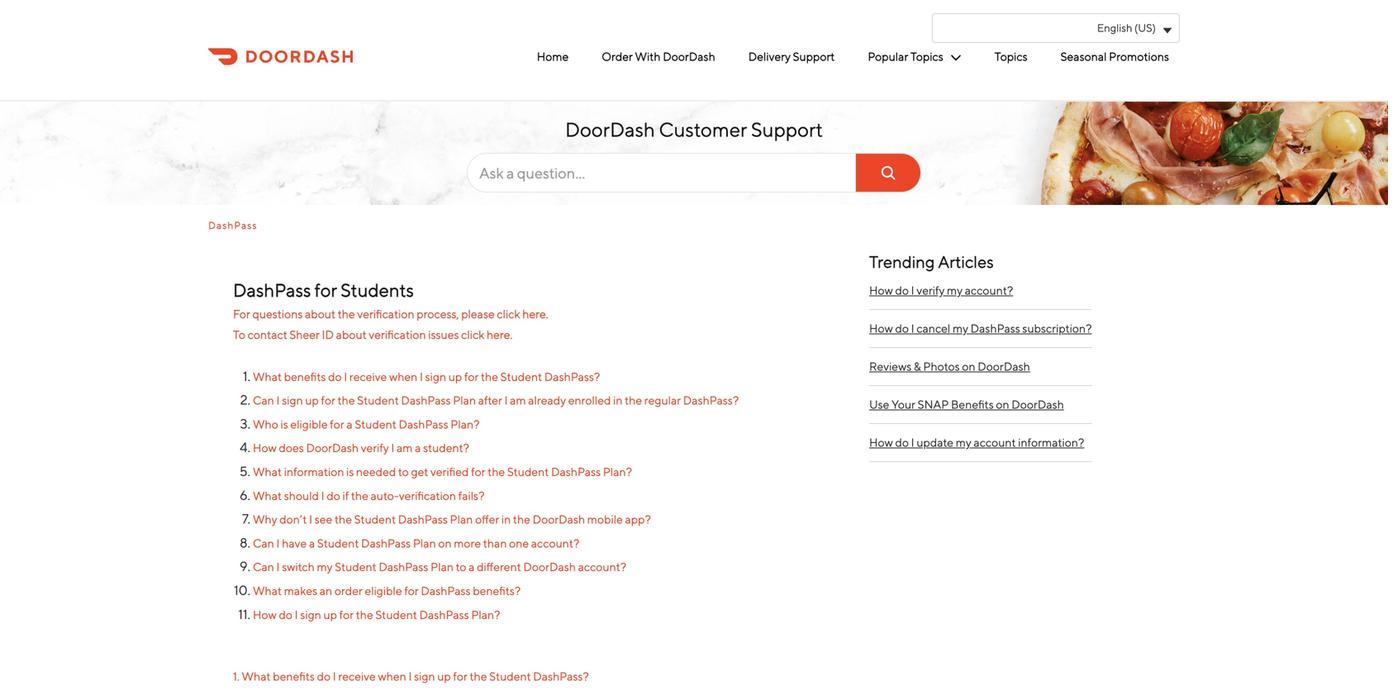 Task type: vqa. For each thing, say whether or not it's contained in the screenshot.
English (Us) BUTTON
yes



Task type: describe. For each thing, give the bounding box(es) containing it.
for inside who is eligible for a student dashpass plan? link
[[330, 417, 344, 431]]

enrolled
[[568, 394, 611, 407]]

offer
[[475, 513, 499, 526]]

how do i sign up for the student dashpass plan? link
[[253, 606, 501, 622]]

why don't i see the student dashpass plan offer in the doordash mobile app? link
[[253, 511, 651, 527]]

popular
[[868, 50, 909, 63]]

1 horizontal spatial here
[[523, 307, 546, 321]]

can i switch my student dashpass plan to a different doordash account?
[[253, 560, 627, 574]]

0 horizontal spatial am
[[397, 441, 413, 455]]

what for what information is needed to get verified for the student dashpass plan?
[[253, 465, 282, 479]]

seasonal promotions link
[[1057, 43, 1174, 70]]

for inside dashpass for students for questions about the verification process, please click here . to contact sheer id about verification issues click here .
[[315, 279, 337, 301]]

1 vertical spatial on
[[996, 398, 1010, 411]]

dashpass for students for questions about the verification process, please click here . to contact sheer id about verification issues click here .
[[233, 279, 551, 341]]

for inside what makes an order eligible for dashpass benefits? link
[[404, 584, 419, 598]]

app?
[[625, 513, 651, 526]]

1 horizontal spatial in
[[613, 394, 623, 407]]

topics inside the popular topics dropdown button
[[911, 50, 944, 63]]

photos
[[924, 360, 960, 373]]

do left update
[[896, 436, 909, 449]]

0 vertical spatial to
[[398, 465, 409, 479]]

order
[[602, 50, 633, 63]]

doordash inside 'can i switch my student dashpass plan to a different doordash account?' link
[[524, 560, 576, 574]]

how does doordash verify i am a student?
[[253, 441, 470, 455]]

verified
[[431, 465, 469, 479]]

plan up 'can i switch my student dashpass plan to a different doordash account?' link
[[413, 536, 436, 550]]

makes
[[284, 584, 318, 598]]

can i sign up for the student dashpass plan after i am already enrolled in the regular dashpass?
[[253, 394, 739, 407]]

english
[[1098, 21, 1133, 34]]

customer
[[659, 118, 748, 141]]

sign inside the what benefits do i receive when i sign up for the student dashpass? link
[[425, 370, 446, 383]]

0 horizontal spatial in
[[502, 513, 511, 526]]

different
[[477, 560, 521, 574]]

what should i do if the auto-verification fails? link
[[253, 487, 485, 503]]

subscription?
[[1023, 322, 1092, 335]]

verification for students
[[357, 307, 415, 321]]

seasonal
[[1061, 50, 1107, 63]]

who is eligible for a student dashpass plan?
[[253, 417, 480, 431]]

plan up the more
[[450, 513, 473, 526]]

a up how does doordash verify i am a student? link
[[347, 417, 353, 431]]

2 vertical spatial on
[[438, 536, 452, 550]]

account? for ​​can i have a student dashpass plan on more than one account?
[[531, 536, 580, 550]]

for inside how do i sign up for the student dashpass plan? link
[[339, 608, 354, 621]]

0 horizontal spatial is
[[281, 417, 288, 431]]

1 horizontal spatial to
[[456, 560, 467, 574]]

do down how do i sign up for the student dashpass plan?
[[317, 670, 331, 683]]

the inside dashpass for students for questions about the verification process, please click here . to contact sheer id about verification issues click here .
[[338, 307, 355, 321]]

Ask a question... text field
[[467, 153, 922, 193]]

a up 'get'
[[415, 441, 421, 455]]

use your snap benefits on doordash
[[870, 398, 1064, 411]]

popular topics
[[868, 50, 944, 63]]

delivery support link
[[745, 43, 839, 70]]

than
[[483, 536, 507, 550]]

doordash inside the use your snap benefits on doordash link
[[1012, 398, 1064, 411]]

how do i update my account information? link
[[870, 424, 1092, 462]]

doordash customer support
[[565, 118, 823, 141]]

use
[[870, 398, 890, 411]]

who is eligible for a student dashpass plan? link
[[253, 416, 480, 431]]

contact
[[248, 328, 287, 341]]

already
[[528, 394, 566, 407]]

dashpass inside dashpass for students for questions about the verification process, please click here . to contact sheer id about verification issues click here .
[[233, 279, 311, 301]]

0 vertical spatial account?
[[965, 284, 1014, 297]]

what for what should i do if the auto-verification fails?
[[253, 489, 282, 502]]

have
[[282, 536, 307, 550]]

update
[[917, 436, 954, 449]]

information?
[[1019, 436, 1085, 449]]

consumer help home image
[[208, 46, 353, 67]]

home link
[[533, 43, 573, 70]]

benefits
[[951, 398, 994, 411]]

verification for i
[[399, 489, 456, 502]]

why
[[253, 513, 277, 526]]

mobile
[[588, 513, 623, 526]]

dashpass? inside can i sign up for the student dashpass plan after i am already enrolled in the regular dashpass? link
[[683, 394, 739, 407]]

0 vertical spatial about
[[305, 307, 336, 321]]

does
[[279, 441, 304, 455]]

my inside 'can i switch my student dashpass plan to a different doordash account?' link
[[317, 560, 333, 574]]

how for how do i sign up for the student dashpass plan?
[[253, 608, 277, 621]]

1 vertical spatial support
[[751, 118, 823, 141]]

order
[[335, 584, 363, 598]]

doordash down order
[[565, 118, 655, 141]]

reviews
[[870, 360, 912, 373]]

trending
[[870, 252, 935, 272]]

student?
[[423, 441, 470, 455]]

should
[[284, 489, 319, 502]]

1 vertical spatial .
[[510, 328, 513, 341]]

what makes an order eligible for dashpass benefits? link
[[253, 582, 521, 598]]

how do i sign up for the student dashpass plan?
[[253, 608, 501, 621]]

do down makes
[[279, 608, 293, 621]]

1 vertical spatial verification
[[369, 328, 426, 341]]

how do i verify my account?
[[870, 284, 1014, 297]]

how do i update my account information?
[[870, 436, 1085, 449]]

fails?
[[458, 489, 485, 502]]

home
[[537, 50, 569, 63]]

what should i do if the auto-verification fails?
[[253, 489, 485, 502]]

doordash inside how does doordash verify i am a student? link
[[306, 441, 359, 455]]

sign inside how do i sign up for the student dashpass plan? link
[[300, 608, 321, 621]]

can for can i sign up for the student dashpass plan after i am already enrolled in the regular dashpass?
[[253, 394, 274, 407]]

1 vertical spatial when
[[378, 670, 407, 683]]

1 horizontal spatial here link
[[523, 307, 546, 321]]

​​can
[[253, 536, 274, 550]]

Preferred Language, English (US) button
[[932, 13, 1180, 43]]

my for account
[[956, 436, 972, 449]]

english (us)
[[1098, 21, 1156, 34]]

for inside can i sign up for the student dashpass plan after i am already enrolled in the regular dashpass? link
[[321, 394, 336, 407]]

my for account?
[[947, 284, 963, 297]]

support inside menu
[[793, 50, 835, 63]]

dashpass link
[[208, 219, 264, 231]]

how do i cancel my dashpass subscription?
[[870, 322, 1092, 335]]

promotions
[[1109, 50, 1170, 63]]

doordash inside order with doordash link
[[663, 50, 716, 63]]

students
[[341, 279, 414, 301]]

do down trending
[[896, 284, 909, 297]]

sheer
[[290, 328, 320, 341]]

what right 1.
[[242, 670, 271, 683]]

what benefits do i receive when i sign up for the student dashpass?
[[253, 370, 600, 383]]

1.
[[233, 670, 240, 683]]

can i sign up for the student dashpass plan after i am already enrolled in the regular dashpass? link
[[253, 392, 739, 408]]



Task type: locate. For each thing, give the bounding box(es) containing it.
1 horizontal spatial is
[[346, 465, 354, 479]]

menu containing home
[[463, 43, 1174, 70]]

verify for i
[[361, 441, 389, 455]]

verification down "process,"
[[369, 328, 426, 341]]

0 horizontal spatial to
[[398, 465, 409, 479]]

1 vertical spatial to
[[456, 560, 467, 574]]

reviews & photos on doordash link
[[870, 348, 1092, 386]]

1 vertical spatial here link
[[487, 328, 510, 341]]

account?
[[965, 284, 1014, 297], [531, 536, 580, 550], [578, 560, 627, 574]]

1 horizontal spatial eligible
[[365, 584, 402, 598]]

delivery support
[[749, 50, 835, 63]]

0 vertical spatial verify
[[917, 284, 945, 297]]

topics inside topics link
[[995, 50, 1028, 63]]

0 vertical spatial is
[[281, 417, 288, 431]]

to
[[398, 465, 409, 479], [456, 560, 467, 574]]

sign down makes
[[300, 608, 321, 621]]

topics down preferred language, english (us) button
[[995, 50, 1028, 63]]

account? down articles
[[965, 284, 1014, 297]]

in right offer
[[502, 513, 511, 526]]

&
[[914, 360, 921, 373]]

sign inside can i sign up for the student dashpass plan after i am already enrolled in the regular dashpass? link
[[282, 394, 303, 407]]

questions
[[253, 307, 303, 321]]

eligible up how do i sign up for the student dashpass plan? link
[[365, 584, 402, 598]]

how inside the how do i cancel my dashpass subscription? link
[[870, 322, 893, 335]]

about right id
[[336, 328, 367, 341]]

support
[[793, 50, 835, 63], [751, 118, 823, 141]]

1 can from the top
[[253, 394, 274, 407]]

1 vertical spatial is
[[346, 465, 354, 479]]

here link down please
[[487, 328, 510, 341]]

​​can i have a student dashpass plan on more than one account?
[[253, 536, 580, 550]]

when up who is eligible for a student dashpass plan? link
[[389, 370, 418, 383]]

2 vertical spatial account?
[[578, 560, 627, 574]]

1 horizontal spatial topics
[[995, 50, 1028, 63]]

0 vertical spatial here
[[523, 307, 546, 321]]

0 vertical spatial when
[[389, 370, 418, 383]]

can for can i switch my student dashpass plan to a different doordash account?
[[253, 560, 274, 574]]

a right have
[[309, 536, 315, 550]]

my down articles
[[947, 284, 963, 297]]

what makes an order eligible for dashpass benefits?
[[253, 584, 521, 598]]

doordash down "one"
[[524, 560, 576, 574]]

an
[[320, 584, 332, 598]]

benefits down sheer
[[284, 370, 326, 383]]

1 horizontal spatial on
[[962, 360, 976, 373]]

how does doordash verify i am a student? link
[[253, 440, 470, 455]]

1 horizontal spatial click
[[497, 307, 520, 321]]

sign down how do i sign up for the student dashpass plan?
[[414, 670, 435, 683]]

needed
[[356, 465, 396, 479]]

am
[[510, 394, 526, 407], [397, 441, 413, 455]]

information
[[284, 465, 344, 479]]

my inside the how do i cancel my dashpass subscription? link
[[953, 322, 969, 335]]

1 vertical spatial benefits
[[273, 670, 315, 683]]

for
[[315, 279, 337, 301], [464, 370, 479, 383], [321, 394, 336, 407], [330, 417, 344, 431], [471, 465, 486, 479], [404, 584, 419, 598], [339, 608, 354, 621], [453, 670, 468, 683]]

how up "reviews"
[[870, 322, 893, 335]]

support right delivery
[[793, 50, 835, 63]]

am right after
[[510, 394, 526, 407]]

plan? down benefits?
[[471, 608, 501, 621]]

how
[[870, 284, 893, 297], [870, 322, 893, 335], [870, 436, 893, 449], [253, 441, 277, 455], [253, 608, 277, 621]]

articles
[[938, 252, 994, 272]]

topics right popular
[[911, 50, 944, 63]]

plan? inside what information is needed to get verified for the student dashpass plan? link
[[603, 465, 632, 479]]

the
[[338, 307, 355, 321], [481, 370, 498, 383], [338, 394, 355, 407], [625, 394, 642, 407], [488, 465, 505, 479], [351, 489, 369, 502], [335, 513, 352, 526], [513, 513, 531, 526], [356, 608, 373, 621], [470, 670, 487, 683]]

(us)
[[1135, 21, 1156, 34]]

0 vertical spatial eligible
[[290, 417, 328, 431]]

verify
[[917, 284, 945, 297], [361, 441, 389, 455]]

2 vertical spatial plan?
[[471, 608, 501, 621]]

how for how do i cancel my dashpass subscription?
[[870, 322, 893, 335]]

1 vertical spatial verify
[[361, 441, 389, 455]]

don't
[[280, 513, 307, 526]]

can up who
[[253, 394, 274, 407]]

my right update
[[956, 436, 972, 449]]

how down trending
[[870, 284, 893, 297]]

receive up who is eligible for a student dashpass plan? link
[[350, 370, 387, 383]]

about up id
[[305, 307, 336, 321]]

regular
[[645, 394, 681, 407]]

switch
[[282, 560, 315, 574]]

doordash up information?
[[1012, 398, 1064, 411]]

trending articles
[[870, 252, 994, 272]]

0 vertical spatial .
[[546, 307, 549, 321]]

0 vertical spatial in
[[613, 394, 623, 407]]

what down the contact
[[253, 370, 282, 383]]

​​can i have a student dashpass plan on more than one account? link
[[253, 535, 580, 550]]

verify up 'needed'
[[361, 441, 389, 455]]

topics
[[911, 50, 944, 63], [995, 50, 1028, 63]]

up
[[449, 370, 462, 383], [305, 394, 319, 407], [324, 608, 337, 621], [437, 670, 451, 683]]

what for what benefits do i receive when i sign up for the student dashpass?
[[253, 370, 282, 383]]

1 vertical spatial dashpass?
[[683, 394, 739, 407]]

how inside 'how do i verify my account?' link
[[870, 284, 893, 297]]

1. what benefits do i receive when i sign up for the student dashpass?
[[233, 670, 589, 683]]

0 vertical spatial am
[[510, 394, 526, 407]]

my inside how do i update my account information? link
[[956, 436, 972, 449]]

2 can from the top
[[253, 560, 274, 574]]

0 horizontal spatial here
[[487, 328, 510, 341]]

see
[[315, 513, 333, 526]]

sign up the does
[[282, 394, 303, 407]]

0 vertical spatial verification
[[357, 307, 415, 321]]

how for how do i update my account information?
[[870, 436, 893, 449]]

0 horizontal spatial eligible
[[290, 417, 328, 431]]

how do i cancel my dashpass subscription? link
[[870, 310, 1092, 348]]

how for how do i verify my account?
[[870, 284, 893, 297]]

in right enrolled
[[613, 394, 623, 407]]

1 vertical spatial click
[[461, 328, 485, 341]]

when down how do i sign up for the student dashpass plan?
[[378, 670, 407, 683]]

0 horizontal spatial click
[[461, 328, 485, 341]]

order with doordash link
[[598, 43, 720, 70]]

eligible up the does
[[290, 417, 328, 431]]

how inside how do i update my account information? link
[[870, 436, 893, 449]]

receive down how do i sign up for the student dashpass plan?
[[338, 670, 376, 683]]

click down please
[[461, 328, 485, 341]]

seasonal promotions
[[1061, 50, 1170, 63]]

order with doordash
[[602, 50, 716, 63]]

auto-
[[371, 489, 399, 502]]

how down who
[[253, 441, 277, 455]]

how inside how does doordash verify i am a student? link
[[253, 441, 277, 455]]

plan? up student?
[[451, 417, 480, 431]]

to
[[233, 328, 246, 341]]

do
[[896, 284, 909, 297], [896, 322, 909, 335], [328, 370, 342, 383], [896, 436, 909, 449], [327, 489, 340, 502], [279, 608, 293, 621], [317, 670, 331, 683]]

0 horizontal spatial .
[[510, 328, 513, 341]]

student
[[501, 370, 542, 383], [357, 394, 399, 407], [355, 417, 397, 431], [507, 465, 549, 479], [354, 513, 396, 526], [317, 536, 359, 550], [335, 560, 377, 574], [376, 608, 417, 621], [489, 670, 531, 683]]

issues
[[428, 328, 459, 341]]

1 vertical spatial here
[[487, 328, 510, 341]]

one
[[509, 536, 529, 550]]

why don't i see the student dashpass plan offer in the doordash mobile app?
[[253, 513, 651, 526]]

plan? up the mobile
[[603, 465, 632, 479]]

how do i verify my account? link
[[870, 272, 1092, 310]]

benefits
[[284, 370, 326, 383], [273, 670, 315, 683]]

can down ​​can
[[253, 560, 274, 574]]

verify inside 'how do i verify my account?' link
[[917, 284, 945, 297]]

.
[[546, 307, 549, 321], [510, 328, 513, 341]]

my right the cancel
[[953, 322, 969, 335]]

for
[[233, 307, 250, 321]]

what up why
[[253, 489, 282, 502]]

for inside the what benefits do i receive when i sign up for the student dashpass? link
[[464, 370, 479, 383]]

do left if
[[327, 489, 340, 502]]

verify down trending articles
[[917, 284, 945, 297]]

popular topics button
[[864, 43, 966, 70]]

can inside 'can i switch my student dashpass plan to a different doordash account?' link
[[253, 560, 274, 574]]

what information is needed to get verified for the student dashpass plan? link
[[253, 463, 632, 479]]

how down the use
[[870, 436, 893, 449]]

here down please
[[487, 328, 510, 341]]

1 vertical spatial am
[[397, 441, 413, 455]]

1 horizontal spatial am
[[510, 394, 526, 407]]

0 vertical spatial support
[[793, 50, 835, 63]]

benefits right 1.
[[273, 670, 315, 683]]

verification down the students
[[357, 307, 415, 321]]

here link right please
[[523, 307, 546, 321]]

2 topics from the left
[[995, 50, 1028, 63]]

account? down the mobile
[[578, 560, 627, 574]]

to left 'get'
[[398, 465, 409, 479]]

more
[[454, 536, 481, 550]]

0 vertical spatial plan?
[[451, 417, 480, 431]]

plan left after
[[453, 394, 476, 407]]

on right the photos
[[962, 360, 976, 373]]

can i switch my student dashpass plan to a different doordash account? link
[[253, 559, 627, 574]]

menu
[[463, 43, 1174, 70]]

1 topics from the left
[[911, 50, 944, 63]]

1 vertical spatial eligible
[[365, 584, 402, 598]]

receive
[[350, 370, 387, 383], [338, 670, 376, 683]]

can
[[253, 394, 274, 407], [253, 560, 274, 574]]

do left the cancel
[[896, 322, 909, 335]]

0 vertical spatial can
[[253, 394, 274, 407]]

doordash left the mobile
[[533, 513, 585, 526]]

with
[[635, 50, 661, 63]]

1. what benefits do i receive when i sign up for the student dashpass? link
[[233, 670, 589, 683]]

how down ​​can
[[253, 608, 277, 621]]

plan? inside who is eligible for a student dashpass plan? link
[[451, 417, 480, 431]]

account? right "one"
[[531, 536, 580, 550]]

plan? inside how do i sign up for the student dashpass plan? link
[[471, 608, 501, 621]]

2 vertical spatial dashpass?
[[533, 670, 589, 683]]

0 vertical spatial dashpass?
[[545, 370, 600, 383]]

click
[[497, 307, 520, 321], [461, 328, 485, 341]]

is right who
[[281, 417, 288, 431]]

1 horizontal spatial verify
[[917, 284, 945, 297]]

1 vertical spatial about
[[336, 328, 367, 341]]

dashpass?
[[545, 370, 600, 383], [683, 394, 739, 407], [533, 670, 589, 683]]

how for how does doordash verify i am a student?
[[253, 441, 277, 455]]

how inside how do i sign up for the student dashpass plan? link
[[253, 608, 277, 621]]

a down the more
[[469, 560, 475, 574]]

am up 'get'
[[397, 441, 413, 455]]

plan?
[[451, 417, 480, 431], [603, 465, 632, 479], [471, 608, 501, 621]]

doordash up information
[[306, 441, 359, 455]]

account? for can i switch my student dashpass plan to a different doordash account?
[[578, 560, 627, 574]]

2 vertical spatial verification
[[399, 489, 456, 502]]

0 vertical spatial here link
[[523, 307, 546, 321]]

2 horizontal spatial on
[[996, 398, 1010, 411]]

1 horizontal spatial .
[[546, 307, 549, 321]]

please
[[461, 307, 495, 321]]

doordash down the how do i cancel my dashpass subscription? link
[[978, 360, 1031, 373]]

process,
[[417, 307, 459, 321]]

0 horizontal spatial on
[[438, 536, 452, 550]]

dashpass? inside the what benefits do i receive when i sign up for the student dashpass? link
[[545, 370, 600, 383]]

on left the more
[[438, 536, 452, 550]]

doordash inside reviews & photos on doordash link
[[978, 360, 1031, 373]]

1 vertical spatial can
[[253, 560, 274, 574]]

here
[[523, 307, 546, 321], [487, 328, 510, 341]]

plan down ​​can i have a student dashpass plan on more than one account?
[[431, 560, 454, 574]]

doordash
[[663, 50, 716, 63], [565, 118, 655, 141], [978, 360, 1031, 373], [1012, 398, 1064, 411], [306, 441, 359, 455], [533, 513, 585, 526], [524, 560, 576, 574]]

doordash right with
[[663, 50, 716, 63]]

. up can i sign up for the student dashpass plan after i am already enrolled in the regular dashpass? link
[[510, 328, 513, 341]]

topics link
[[991, 43, 1032, 70]]

0 horizontal spatial here link
[[487, 328, 510, 341]]

what
[[253, 370, 282, 383], [253, 465, 282, 479], [253, 489, 282, 502], [253, 584, 282, 598], [242, 670, 271, 683]]

my inside 'how do i verify my account?' link
[[947, 284, 963, 297]]

1 vertical spatial account?
[[531, 536, 580, 550]]

my up an
[[317, 560, 333, 574]]

what for what makes an order eligible for dashpass benefits?
[[253, 584, 282, 598]]

is up if
[[346, 465, 354, 479]]

do down id
[[328, 370, 342, 383]]

reviews & photos on doordash
[[870, 360, 1031, 373]]

0 vertical spatial click
[[497, 307, 520, 321]]

verify for my
[[917, 284, 945, 297]]

0 vertical spatial benefits
[[284, 370, 326, 383]]

what down the does
[[253, 465, 282, 479]]

can inside can i sign up for the student dashpass plan after i am already enrolled in the regular dashpass? link
[[253, 394, 274, 407]]

plan
[[453, 394, 476, 407], [450, 513, 473, 526], [413, 536, 436, 550], [431, 560, 454, 574]]

1 vertical spatial receive
[[338, 670, 376, 683]]

1 vertical spatial plan?
[[603, 465, 632, 479]]

get
[[411, 465, 428, 479]]

here right please
[[523, 307, 546, 321]]

click right please
[[497, 307, 520, 321]]

delivery
[[749, 50, 791, 63]]

your
[[892, 398, 916, 411]]

. right please
[[546, 307, 549, 321]]

my for dashpass
[[953, 322, 969, 335]]

verification down 'get'
[[399, 489, 456, 502]]

to down the more
[[456, 560, 467, 574]]

0 vertical spatial receive
[[350, 370, 387, 383]]

0 horizontal spatial topics
[[911, 50, 944, 63]]

after
[[478, 394, 502, 407]]

cancel
[[917, 322, 951, 335]]

my
[[947, 284, 963, 297], [953, 322, 969, 335], [956, 436, 972, 449], [317, 560, 333, 574]]

0 horizontal spatial verify
[[361, 441, 389, 455]]

what information is needed to get verified for the student dashpass plan?
[[253, 465, 632, 479]]

support down delivery support link at top
[[751, 118, 823, 141]]

for inside what information is needed to get verified for the student dashpass plan? link
[[471, 465, 486, 479]]

if
[[343, 489, 349, 502]]

benefits?
[[473, 584, 521, 598]]

verify inside how does doordash verify i am a student? link
[[361, 441, 389, 455]]

1 vertical spatial in
[[502, 513, 511, 526]]

what left makes
[[253, 584, 282, 598]]

0 vertical spatial on
[[962, 360, 976, 373]]

on right benefits
[[996, 398, 1010, 411]]

sign down issues
[[425, 370, 446, 383]]



